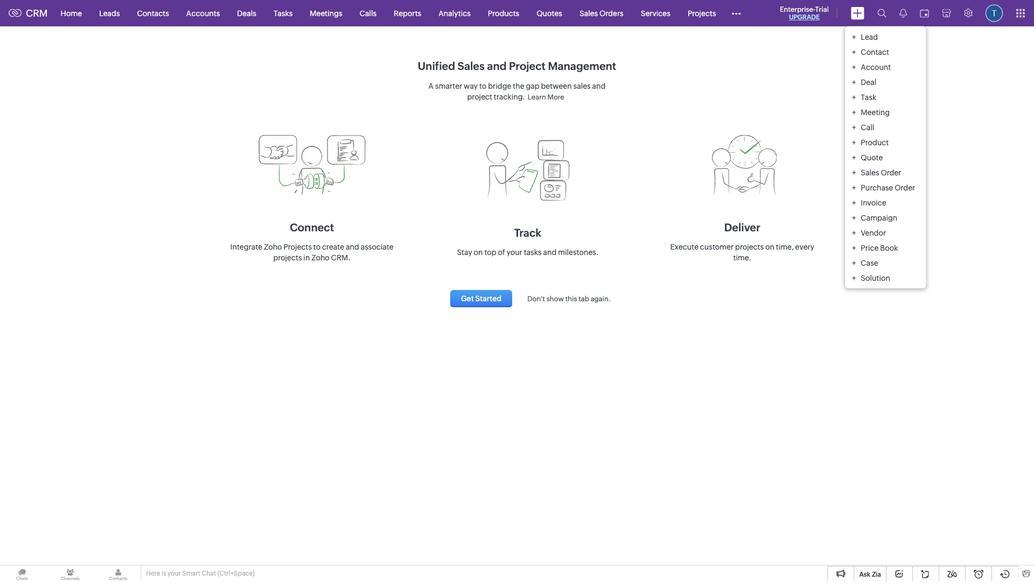 Task type: vqa. For each thing, say whether or not it's contained in the screenshot.
Mon, 20 Nov 2023 01:48 Pm
no



Task type: describe. For each thing, give the bounding box(es) containing it.
meeting
[[861, 108, 890, 117]]

here is your smart chat (ctrl+space)
[[146, 570, 255, 578]]

+ for + price book
[[852, 244, 856, 252]]

task
[[861, 93, 877, 102]]

sales orders link
[[571, 0, 632, 26]]

create menu image
[[851, 7, 865, 20]]

deal
[[861, 78, 877, 86]]

analytics link
[[430, 0, 479, 26]]

profile image
[[986, 5, 1003, 22]]

crm
[[26, 8, 48, 19]]

contacts image
[[96, 567, 140, 582]]

calls link
[[351, 0, 385, 26]]

signals element
[[893, 0, 914, 26]]

between
[[541, 82, 572, 90]]

+ for + account
[[852, 63, 856, 71]]

campaign
[[861, 214, 898, 222]]

+ price book
[[852, 244, 898, 252]]

project
[[509, 60, 546, 72]]

profile element
[[979, 0, 1009, 26]]

don't show this tab again.
[[527, 295, 611, 303]]

create menu element
[[845, 0, 871, 26]]

contact
[[861, 48, 889, 56]]

lead
[[861, 33, 878, 41]]

call
[[861, 123, 874, 132]]

signals image
[[900, 9, 907, 18]]

0 vertical spatial zoho
[[264, 243, 282, 252]]

a smarter way to bridge the gap between sales and project tracking.
[[429, 82, 606, 101]]

quotes
[[537, 9, 562, 18]]

+ for + campaign
[[852, 214, 856, 222]]

the
[[513, 82, 524, 90]]

calls
[[360, 9, 377, 18]]

purchase
[[861, 183, 893, 192]]

+ contact
[[852, 48, 889, 56]]

1 horizontal spatial zoho
[[311, 254, 330, 262]]

search element
[[871, 0, 893, 26]]

home
[[61, 9, 82, 18]]

customer
[[700, 243, 734, 252]]

solution
[[861, 274, 890, 283]]

8 menu item from the top
[[845, 135, 926, 150]]

sales orders
[[580, 9, 624, 18]]

+ call
[[852, 123, 874, 132]]

+ product
[[852, 138, 889, 147]]

associate
[[361, 243, 394, 252]]

+ case
[[852, 259, 878, 267]]

accounts
[[186, 9, 220, 18]]

ask zia
[[859, 571, 881, 579]]

create
[[322, 243, 344, 252]]

products link
[[479, 0, 528, 26]]

1 menu item from the top
[[845, 29, 926, 44]]

bridge
[[488, 82, 511, 90]]

milestones.
[[558, 248, 599, 257]]

stay on top of your tasks and milestones.
[[457, 248, 599, 257]]

vendor
[[861, 229, 886, 237]]

+ for + case
[[852, 259, 856, 267]]

get started link
[[450, 290, 512, 308]]

0 vertical spatial sales
[[580, 9, 598, 18]]

1 horizontal spatial your
[[507, 248, 522, 257]]

and up bridge
[[487, 60, 507, 72]]

projects inside execute customer projects on time, every time.
[[735, 243, 764, 252]]

+ deal
[[852, 78, 877, 86]]

learn
[[528, 93, 546, 101]]

+ for + sales order
[[852, 168, 856, 177]]

contacts link
[[129, 0, 178, 26]]

projects inside the integrate zoho projects to create and associate projects in zoho crm.
[[284, 243, 312, 252]]

show
[[547, 295, 564, 303]]

+ for + product
[[852, 138, 856, 147]]

crm link
[[9, 8, 48, 19]]

way
[[464, 82, 478, 90]]

+ for + lead
[[852, 33, 856, 41]]

+ campaign
[[852, 214, 898, 222]]

ask
[[859, 571, 871, 579]]

don't
[[527, 295, 545, 303]]

+ vendor
[[852, 229, 886, 237]]

10 menu item from the top
[[845, 165, 926, 180]]

chat
[[202, 570, 216, 578]]

+ for + meeting
[[852, 108, 856, 117]]

deliver
[[724, 221, 761, 234]]

+ task
[[852, 93, 877, 102]]

2 menu item from the top
[[845, 44, 926, 60]]

+ quote
[[852, 153, 883, 162]]

0 horizontal spatial on
[[474, 248, 483, 257]]

5 menu item from the top
[[845, 90, 926, 105]]

+ meeting
[[852, 108, 890, 117]]

account
[[861, 63, 891, 71]]

top
[[484, 248, 496, 257]]



Task type: locate. For each thing, give the bounding box(es) containing it.
0 vertical spatial projects
[[688, 9, 716, 18]]

1 vertical spatial sales
[[458, 60, 485, 72]]

+ left task
[[852, 93, 856, 102]]

13 + from the top
[[852, 214, 856, 222]]

0 horizontal spatial your
[[168, 570, 181, 578]]

quotes link
[[528, 0, 571, 26]]

and inside the integrate zoho projects to create and associate projects in zoho crm.
[[346, 243, 359, 252]]

9 menu item from the top
[[845, 150, 926, 165]]

+ for + vendor
[[852, 229, 856, 237]]

+ up + invoice
[[852, 183, 856, 192]]

Other Modules field
[[725, 5, 748, 22]]

again.
[[591, 295, 611, 303]]

to for connect
[[313, 243, 321, 252]]

+ down '+ quote'
[[852, 168, 856, 177]]

+ account
[[852, 63, 891, 71]]

zia
[[872, 571, 881, 579]]

+ up + vendor
[[852, 214, 856, 222]]

get
[[461, 295, 474, 303]]

0 vertical spatial your
[[507, 248, 522, 257]]

menu item down contact
[[845, 60, 926, 75]]

projects left other modules 'field'
[[688, 9, 716, 18]]

+ left call
[[852, 123, 856, 132]]

1 vertical spatial zoho
[[311, 254, 330, 262]]

+ left price
[[852, 244, 856, 252]]

more
[[548, 93, 564, 101]]

0 horizontal spatial sales
[[458, 60, 485, 72]]

2 + from the top
[[852, 48, 856, 56]]

on inside execute customer projects on time, every time.
[[765, 243, 775, 252]]

unified
[[418, 60, 455, 72]]

and
[[487, 60, 507, 72], [592, 82, 606, 90], [346, 243, 359, 252], [543, 248, 557, 257]]

connect
[[290, 221, 334, 234]]

sales down quote
[[861, 168, 879, 177]]

to up project on the left of page
[[479, 82, 487, 90]]

your right is
[[168, 570, 181, 578]]

every
[[795, 243, 815, 252]]

to inside the integrate zoho projects to create and associate projects in zoho crm.
[[313, 243, 321, 252]]

14 menu item from the top
[[845, 225, 926, 241]]

calendar image
[[920, 9, 929, 18]]

12 menu item from the top
[[845, 195, 926, 210]]

your right of
[[507, 248, 522, 257]]

+ for + purchase order
[[852, 183, 856, 192]]

and up crm.
[[346, 243, 359, 252]]

1 horizontal spatial to
[[479, 82, 487, 90]]

channels image
[[48, 567, 92, 582]]

0 horizontal spatial projects
[[284, 243, 312, 252]]

menu item down account at the top of page
[[845, 75, 926, 90]]

reports link
[[385, 0, 430, 26]]

+ lead
[[852, 33, 878, 41]]

0 vertical spatial projects
[[735, 243, 764, 252]]

13 menu item from the top
[[845, 210, 926, 225]]

16 menu item from the top
[[845, 256, 926, 271]]

(ctrl+space)
[[217, 570, 255, 578]]

sales up "way" at the left of the page
[[458, 60, 485, 72]]

9 + from the top
[[852, 153, 856, 162]]

integrate zoho projects to create and associate projects in zoho crm.
[[230, 243, 394, 262]]

projects inside the integrate zoho projects to create and associate projects in zoho crm.
[[273, 254, 302, 262]]

+ down + call on the top
[[852, 138, 856, 147]]

3 + from the top
[[852, 63, 856, 71]]

16 + from the top
[[852, 259, 856, 267]]

sales left orders
[[580, 9, 598, 18]]

accounts link
[[178, 0, 229, 26]]

+ down + case
[[852, 274, 856, 283]]

contacts
[[137, 9, 169, 18]]

order for + sales order
[[881, 168, 901, 177]]

here
[[146, 570, 160, 578]]

+ for + quote
[[852, 153, 856, 162]]

and right tasks
[[543, 248, 557, 257]]

menu item up + purchase order
[[845, 165, 926, 180]]

menu item
[[845, 29, 926, 44], [845, 44, 926, 60], [845, 60, 926, 75], [845, 75, 926, 90], [845, 90, 926, 105], [845, 105, 926, 120], [845, 120, 926, 135], [845, 135, 926, 150], [845, 150, 926, 165], [845, 165, 926, 180], [845, 180, 926, 195], [845, 195, 926, 210], [845, 210, 926, 225], [845, 225, 926, 241], [845, 241, 926, 256], [845, 256, 926, 271], [845, 271, 926, 286]]

11 menu item from the top
[[845, 180, 926, 195]]

smart
[[182, 570, 200, 578]]

tasks link
[[265, 0, 301, 26]]

tracking.
[[494, 93, 525, 101]]

deals
[[237, 9, 256, 18]]

sales for unified sales and project management
[[458, 60, 485, 72]]

0 horizontal spatial zoho
[[264, 243, 282, 252]]

reports
[[394, 9, 421, 18]]

4 menu item from the top
[[845, 75, 926, 90]]

zoho
[[264, 243, 282, 252], [311, 254, 330, 262]]

gap
[[526, 82, 540, 90]]

1 horizontal spatial projects
[[735, 243, 764, 252]]

time,
[[776, 243, 794, 252]]

+ sales order
[[852, 168, 901, 177]]

+ left vendor
[[852, 229, 856, 237]]

zoho right integrate
[[264, 243, 282, 252]]

book
[[880, 244, 898, 252]]

on left 'time,'
[[765, 243, 775, 252]]

0 horizontal spatial projects
[[273, 254, 302, 262]]

menu item down the case
[[845, 271, 926, 286]]

+ left quote
[[852, 153, 856, 162]]

order up + purchase order
[[881, 168, 901, 177]]

crm.
[[331, 254, 351, 262]]

unified sales and project management
[[418, 60, 616, 72]]

+ purchase order
[[852, 183, 915, 192]]

1 vertical spatial to
[[313, 243, 321, 252]]

15 menu item from the top
[[845, 241, 926, 256]]

+ left invoice
[[852, 198, 856, 207]]

services link
[[632, 0, 679, 26]]

8 + from the top
[[852, 138, 856, 147]]

analytics
[[439, 9, 471, 18]]

4 + from the top
[[852, 78, 856, 86]]

tab
[[579, 295, 589, 303]]

product
[[861, 138, 889, 147]]

menu item up contact
[[845, 29, 926, 44]]

upgrade
[[789, 13, 820, 21]]

menu item down invoice
[[845, 210, 926, 225]]

menu item down + purchase order
[[845, 195, 926, 210]]

integrate
[[230, 243, 262, 252]]

and inside a smarter way to bridge the gap between sales and project tracking.
[[592, 82, 606, 90]]

1 horizontal spatial sales
[[580, 9, 598, 18]]

0 vertical spatial order
[[881, 168, 901, 177]]

0 horizontal spatial to
[[313, 243, 321, 252]]

learn more link
[[525, 90, 567, 104]]

sales
[[573, 82, 591, 90]]

chats image
[[0, 567, 44, 582]]

projects link
[[679, 0, 725, 26]]

enterprise-trial upgrade
[[780, 5, 829, 21]]

+ for + solution
[[852, 274, 856, 283]]

project
[[467, 93, 492, 101]]

6 + from the top
[[852, 108, 856, 117]]

to inside a smarter way to bridge the gap between sales and project tracking.
[[479, 82, 487, 90]]

1 vertical spatial projects
[[273, 254, 302, 262]]

your
[[507, 248, 522, 257], [168, 570, 181, 578]]

quote
[[861, 153, 883, 162]]

time.
[[733, 254, 752, 262]]

track
[[514, 227, 541, 239]]

this
[[565, 295, 577, 303]]

sales inside menu item
[[861, 168, 879, 177]]

1 vertical spatial order
[[895, 183, 915, 192]]

leads link
[[91, 0, 129, 26]]

meetings
[[310, 9, 342, 18]]

projects up time.
[[735, 243, 764, 252]]

trial
[[815, 5, 829, 13]]

17 + from the top
[[852, 274, 856, 283]]

in
[[303, 254, 310, 262]]

+ left the case
[[852, 259, 856, 267]]

started
[[475, 295, 502, 303]]

to
[[479, 82, 487, 90], [313, 243, 321, 252]]

projects up in
[[284, 243, 312, 252]]

15 + from the top
[[852, 244, 856, 252]]

search image
[[877, 9, 887, 18]]

meetings link
[[301, 0, 351, 26]]

menu item down + sales order
[[845, 180, 926, 195]]

to for unified sales and project management
[[479, 82, 487, 90]]

2 vertical spatial sales
[[861, 168, 879, 177]]

1 horizontal spatial on
[[765, 243, 775, 252]]

and right sales
[[592, 82, 606, 90]]

17 menu item from the top
[[845, 271, 926, 286]]

1 vertical spatial projects
[[284, 243, 312, 252]]

tasks
[[274, 9, 293, 18]]

menu item down task
[[845, 105, 926, 120]]

+ left deal
[[852, 78, 856, 86]]

order for + purchase order
[[895, 183, 915, 192]]

1 horizontal spatial projects
[[688, 9, 716, 18]]

zoho right in
[[311, 254, 330, 262]]

to left "create"
[[313, 243, 321, 252]]

menu item down meeting
[[845, 120, 926, 135]]

7 + from the top
[[852, 123, 856, 132]]

menu item up + sales order
[[845, 150, 926, 165]]

home link
[[52, 0, 91, 26]]

management
[[548, 60, 616, 72]]

2 horizontal spatial sales
[[861, 168, 879, 177]]

of
[[498, 248, 505, 257]]

enterprise-
[[780, 5, 815, 13]]

+ invoice
[[852, 198, 886, 207]]

+
[[852, 33, 856, 41], [852, 48, 856, 56], [852, 63, 856, 71], [852, 78, 856, 86], [852, 93, 856, 102], [852, 108, 856, 117], [852, 123, 856, 132], [852, 138, 856, 147], [852, 153, 856, 162], [852, 168, 856, 177], [852, 183, 856, 192], [852, 198, 856, 207], [852, 214, 856, 222], [852, 229, 856, 237], [852, 244, 856, 252], [852, 259, 856, 267], [852, 274, 856, 283]]

11 + from the top
[[852, 183, 856, 192]]

menu item up quote
[[845, 135, 926, 150]]

a
[[429, 82, 434, 90]]

smarter
[[435, 82, 462, 90]]

1 + from the top
[[852, 33, 856, 41]]

6 menu item from the top
[[845, 105, 926, 120]]

invoice
[[861, 198, 886, 207]]

menu item up account at the top of page
[[845, 44, 926, 60]]

+ for + task
[[852, 93, 856, 102]]

+ up + call on the top
[[852, 108, 856, 117]]

5 + from the top
[[852, 93, 856, 102]]

get started
[[461, 295, 502, 303]]

+ up + deal
[[852, 63, 856, 71]]

order
[[881, 168, 901, 177], [895, 183, 915, 192]]

tasks
[[524, 248, 542, 257]]

+ for + contact
[[852, 48, 856, 56]]

3 menu item from the top
[[845, 60, 926, 75]]

+ for + deal
[[852, 78, 856, 86]]

12 + from the top
[[852, 198, 856, 207]]

menu item up book
[[845, 225, 926, 241]]

order right purchase
[[895, 183, 915, 192]]

on left top
[[474, 248, 483, 257]]

services
[[641, 9, 671, 18]]

deals link
[[229, 0, 265, 26]]

1 vertical spatial your
[[168, 570, 181, 578]]

+ for + invoice
[[852, 198, 856, 207]]

execute
[[670, 243, 699, 252]]

orders
[[600, 9, 624, 18]]

+ left 'lead'
[[852, 33, 856, 41]]

0 vertical spatial to
[[479, 82, 487, 90]]

learn more
[[528, 93, 564, 101]]

on
[[765, 243, 775, 252], [474, 248, 483, 257]]

sales for + sales order
[[861, 168, 879, 177]]

menu item up meeting
[[845, 90, 926, 105]]

10 + from the top
[[852, 168, 856, 177]]

menu item down vendor
[[845, 241, 926, 256]]

execute customer projects on time, every time.
[[670, 243, 815, 262]]

+ for + call
[[852, 123, 856, 132]]

+ down + lead
[[852, 48, 856, 56]]

case
[[861, 259, 878, 267]]

price
[[861, 244, 879, 252]]

menu item down book
[[845, 256, 926, 271]]

14 + from the top
[[852, 229, 856, 237]]

projects left in
[[273, 254, 302, 262]]

projects
[[688, 9, 716, 18], [284, 243, 312, 252]]

7 menu item from the top
[[845, 120, 926, 135]]



